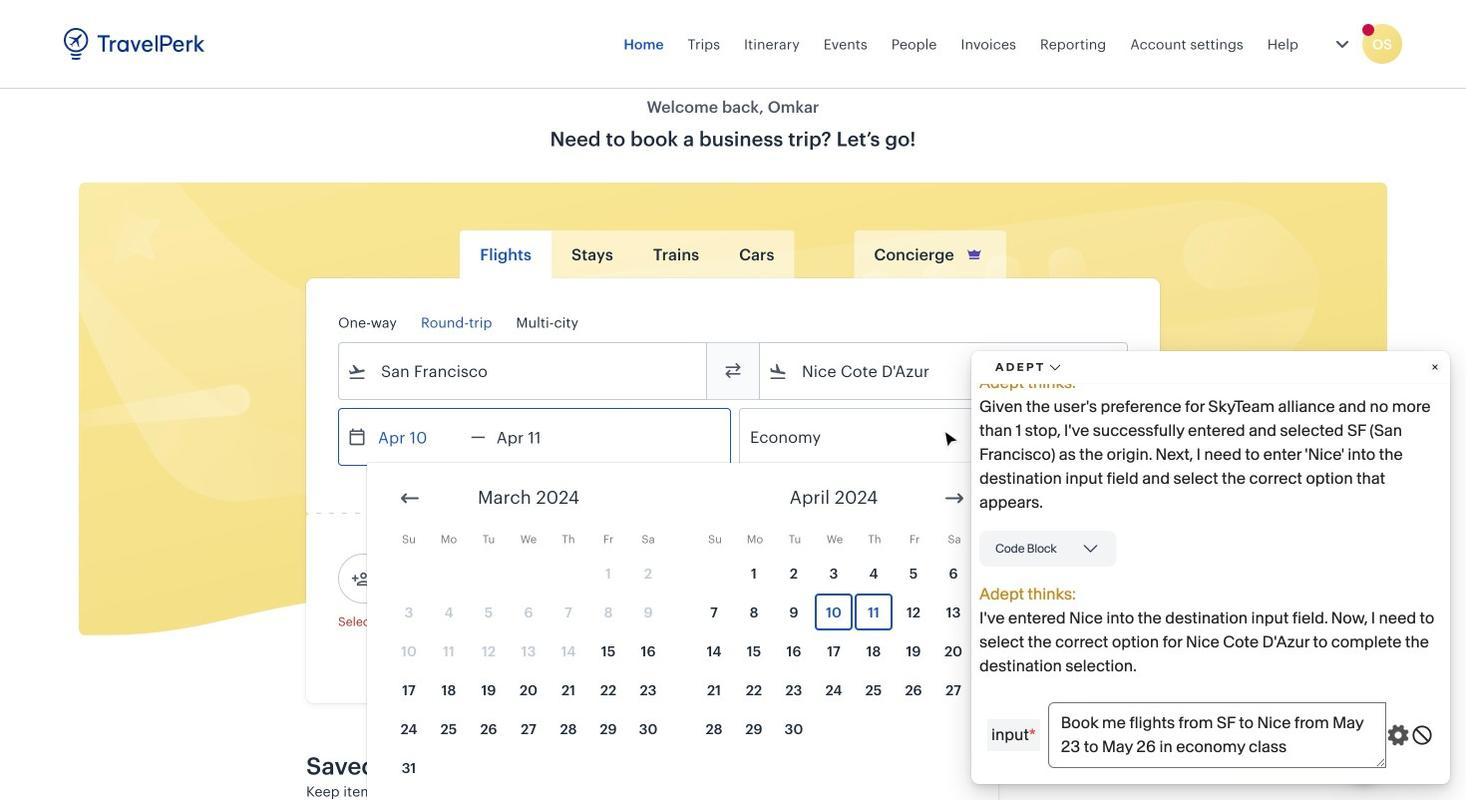 Task type: describe. For each thing, give the bounding box(es) containing it.
To search field
[[788, 355, 1102, 387]]

move backward to switch to the previous month. image
[[398, 486, 422, 510]]

Return text field
[[486, 409, 589, 465]]



Task type: vqa. For each thing, say whether or not it's contained in the screenshot.
Calendar application
yes



Task type: locate. For each thing, give the bounding box(es) containing it.
move forward to switch to the next month. image
[[943, 486, 967, 510]]

From search field
[[367, 355, 680, 387]]

Depart text field
[[367, 409, 471, 465]]

calendar application
[[367, 463, 1467, 800]]



